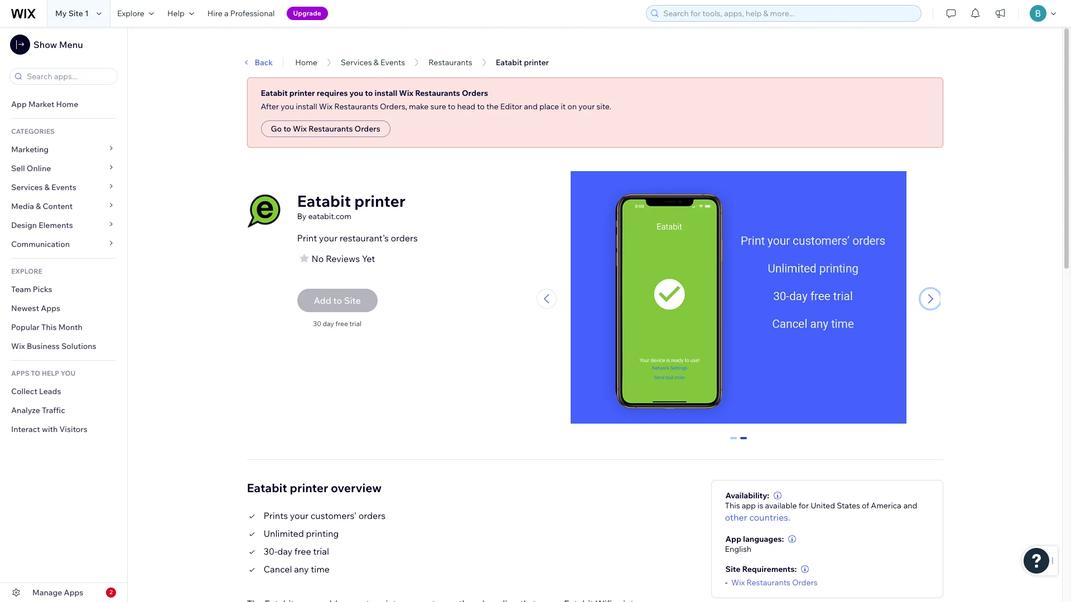Task type: describe. For each thing, give the bounding box(es) containing it.
wix right -
[[732, 578, 745, 588]]

30 day free trial
[[313, 320, 362, 328]]

services inside sidebar element
[[11, 182, 43, 193]]

1 vertical spatial 1
[[742, 437, 746, 447]]

eatabit for eatabit printer requires you to install wix restaurants orders after you install wix restaurants orders, make sure to head to the editor and place it on your site.
[[261, 88, 288, 98]]

show menu
[[33, 39, 83, 50]]

app market home link
[[0, 95, 127, 114]]

upgrade
[[293, 9, 321, 17]]

1 vertical spatial you
[[281, 102, 294, 112]]

go to wix restaurants orders button
[[261, 121, 390, 137]]

analyze traffic link
[[0, 401, 127, 420]]

help
[[167, 8, 185, 18]]

sell online link
[[0, 159, 127, 178]]

free for 30
[[336, 320, 348, 328]]

printer for eatabit printer overview
[[290, 481, 328, 495]]

team picks
[[11, 285, 52, 295]]

collect
[[11, 387, 37, 397]]

any
[[294, 564, 309, 575]]

-
[[725, 578, 728, 588]]

interact with visitors
[[11, 425, 87, 435]]

design elements link
[[0, 216, 127, 235]]

collect leads link
[[0, 382, 127, 401]]

your for print your restaurant's orders
[[319, 233, 338, 244]]

apps
[[11, 369, 29, 378]]

eatabit printer preview 1 image
[[571, 171, 907, 430]]

go
[[271, 124, 282, 134]]

1 horizontal spatial home
[[295, 57, 317, 68]]

eatabit printer requires you to install wix restaurants orders after you install wix restaurants orders, make sure to head to the editor and place it on your site.
[[261, 88, 612, 112]]

communication
[[11, 239, 72, 249]]

collect leads
[[11, 387, 61, 397]]

customers'
[[311, 510, 357, 522]]

site.
[[597, 102, 612, 112]]

sell online
[[11, 164, 51, 174]]

1 vertical spatial install
[[296, 102, 317, 112]]

30-day free trial
[[264, 546, 329, 557]]

on
[[568, 102, 577, 112]]

services & events inside sidebar element
[[11, 182, 76, 193]]

unlimited printing
[[264, 528, 339, 539]]

orders for prints your customers' orders
[[359, 510, 386, 522]]

app
[[742, 501, 756, 511]]

overview
[[331, 481, 382, 495]]

sell
[[11, 164, 25, 174]]

& for the media & content link
[[36, 201, 41, 211]]

1 horizontal spatial services
[[341, 57, 372, 68]]

marketing
[[11, 145, 49, 155]]

interact with visitors link
[[0, 420, 127, 439]]

printer for eatabit printer by eatabit.com
[[354, 191, 406, 211]]

0 vertical spatial services & events
[[341, 57, 405, 68]]

of
[[862, 501, 870, 511]]

visitors
[[59, 425, 87, 435]]

print
[[297, 233, 317, 244]]

0 vertical spatial 1
[[85, 8, 89, 18]]

wix inside sidebar element
[[11, 342, 25, 352]]

printing
[[306, 528, 339, 539]]

2
[[109, 589, 113, 597]]

show menu button
[[10, 35, 83, 55]]

print your restaurant's orders
[[297, 233, 418, 244]]

this inside this app is available for united states of america and other countries.
[[725, 501, 740, 511]]

newest apps link
[[0, 299, 127, 318]]

app for app languages:
[[726, 534, 742, 544]]

0 vertical spatial services & events link
[[341, 57, 405, 68]]

help
[[42, 369, 59, 378]]

solutions
[[61, 342, 96, 352]]

leads
[[39, 387, 61, 397]]

languages:
[[743, 534, 784, 544]]

my
[[55, 8, 67, 18]]

availability:
[[726, 491, 770, 501]]

30
[[313, 320, 321, 328]]

wix down requires
[[319, 102, 333, 112]]

business
[[27, 342, 60, 352]]

manage apps
[[32, 588, 83, 598]]

go to wix restaurants orders
[[271, 124, 380, 134]]

hire a professional
[[207, 8, 275, 18]]

0 vertical spatial you
[[350, 88, 363, 98]]

requirements:
[[742, 565, 797, 575]]

Search apps... field
[[23, 69, 114, 84]]

trial for 30-day free trial
[[313, 546, 329, 557]]

categories
[[11, 127, 55, 136]]

0
[[732, 437, 736, 447]]

other
[[725, 512, 748, 523]]

printer for eatabit printer requires you to install wix restaurants orders after you install wix restaurants orders, make sure to head to the editor and place it on your site.
[[290, 88, 315, 98]]

requires
[[317, 88, 348, 98]]

wix inside button
[[293, 124, 307, 134]]

1 horizontal spatial site
[[726, 565, 741, 575]]

restaurants inside button
[[309, 124, 353, 134]]

available
[[765, 501, 797, 511]]

it
[[561, 102, 566, 112]]

2 vertical spatial orders
[[792, 578, 818, 588]]

for
[[799, 501, 809, 511]]

and inside eatabit printer requires you to install wix restaurants orders after you install wix restaurants orders, make sure to head to the editor and place it on your site.
[[524, 102, 538, 112]]

is
[[758, 501, 764, 511]]

orders inside button
[[355, 124, 380, 134]]

day for 30
[[323, 320, 334, 328]]

to left the
[[477, 102, 485, 112]]

back
[[255, 57, 273, 68]]

united
[[811, 501, 835, 511]]

eatabit for eatabit printer by eatabit.com
[[297, 191, 351, 211]]

other countries. link
[[725, 511, 791, 524]]

wix business solutions link
[[0, 337, 127, 356]]

eatabit for eatabit printer
[[496, 57, 522, 68]]

explore
[[11, 267, 42, 276]]

unlimited
[[264, 528, 304, 539]]

head
[[457, 102, 476, 112]]

design elements
[[11, 220, 73, 230]]

0 horizontal spatial services & events link
[[0, 178, 127, 197]]

this app is available for united states of america and other countries.
[[725, 501, 918, 523]]

picks
[[33, 285, 52, 295]]



Task type: locate. For each thing, give the bounding box(es) containing it.
to
[[365, 88, 373, 98], [448, 102, 456, 112], [477, 102, 485, 112], [284, 124, 291, 134]]

team
[[11, 285, 31, 295]]

1 vertical spatial apps
[[64, 588, 83, 598]]

app languages:
[[726, 534, 784, 544]]

0 1
[[732, 437, 746, 447]]

printer left requires
[[290, 88, 315, 98]]

orders for print your restaurant's orders
[[391, 233, 418, 244]]

0 vertical spatial apps
[[41, 304, 60, 314]]

1 horizontal spatial app
[[726, 534, 742, 544]]

&
[[374, 57, 379, 68], [44, 182, 50, 193], [36, 201, 41, 211]]

app inside app market home "link"
[[11, 99, 27, 109]]

events up orders,
[[381, 57, 405, 68]]

hire
[[207, 8, 223, 18]]

0 vertical spatial free
[[336, 320, 348, 328]]

services down sell online
[[11, 182, 43, 193]]

a
[[224, 8, 229, 18]]

home up requires
[[295, 57, 317, 68]]

events inside sidebar element
[[51, 182, 76, 193]]

0 vertical spatial app
[[11, 99, 27, 109]]

printer up restaurant's at top left
[[354, 191, 406, 211]]

1 horizontal spatial services & events link
[[341, 57, 405, 68]]

trial up time
[[313, 546, 329, 557]]

1 right my on the left top of the page
[[85, 8, 89, 18]]

events down sell online link
[[51, 182, 76, 193]]

2 horizontal spatial your
[[579, 102, 595, 112]]

1 vertical spatial site
[[726, 565, 741, 575]]

to inside button
[[284, 124, 291, 134]]

month
[[58, 323, 83, 333]]

1 horizontal spatial you
[[350, 88, 363, 98]]

apps right manage
[[64, 588, 83, 598]]

no
[[312, 253, 324, 265]]

0 horizontal spatial &
[[36, 201, 41, 211]]

0 horizontal spatial this
[[41, 323, 57, 333]]

0 horizontal spatial home
[[56, 99, 78, 109]]

0 vertical spatial orders
[[462, 88, 488, 98]]

free for 30-
[[295, 546, 311, 557]]

team picks link
[[0, 280, 127, 299]]

0 horizontal spatial apps
[[41, 304, 60, 314]]

0 vertical spatial services
[[341, 57, 372, 68]]

place
[[540, 102, 559, 112]]

0 vertical spatial day
[[323, 320, 334, 328]]

sidebar element
[[0, 27, 128, 603]]

printer for eatabit printer
[[524, 57, 549, 68]]

orders inside eatabit printer requires you to install wix restaurants orders after you install wix restaurants orders, make sure to head to the editor and place it on your site.
[[462, 88, 488, 98]]

printer
[[524, 57, 549, 68], [290, 88, 315, 98], [354, 191, 406, 211], [290, 481, 328, 495]]

0 horizontal spatial events
[[51, 182, 76, 193]]

0 horizontal spatial day
[[277, 546, 293, 557]]

site
[[68, 8, 83, 18], [726, 565, 741, 575]]

0 horizontal spatial site
[[68, 8, 83, 18]]

1 vertical spatial and
[[904, 501, 918, 511]]

1 horizontal spatial free
[[336, 320, 348, 328]]

sure
[[431, 102, 446, 112]]

elements
[[39, 220, 73, 230]]

1 vertical spatial orders
[[355, 124, 380, 134]]

1 horizontal spatial install
[[375, 88, 397, 98]]

site right my on the left top of the page
[[68, 8, 83, 18]]

0 horizontal spatial your
[[290, 510, 309, 522]]

time
[[311, 564, 330, 575]]

1 horizontal spatial apps
[[64, 588, 83, 598]]

1 vertical spatial services
[[11, 182, 43, 193]]

0 horizontal spatial trial
[[313, 546, 329, 557]]

app
[[11, 99, 27, 109], [726, 534, 742, 544]]

1 horizontal spatial orders
[[462, 88, 488, 98]]

with
[[42, 425, 58, 435]]

help button
[[161, 0, 201, 27]]

1 vertical spatial &
[[44, 182, 50, 193]]

orders down overview
[[359, 510, 386, 522]]

by
[[297, 211, 306, 222]]

services
[[341, 57, 372, 68], [11, 182, 43, 193]]

apps for manage apps
[[64, 588, 83, 598]]

0 vertical spatial events
[[381, 57, 405, 68]]

2 horizontal spatial orders
[[792, 578, 818, 588]]

home right market
[[56, 99, 78, 109]]

app down other
[[726, 534, 742, 544]]

analyze
[[11, 406, 40, 416]]

0 horizontal spatial install
[[296, 102, 317, 112]]

wix up make
[[399, 88, 414, 98]]

install down requires
[[296, 102, 317, 112]]

1 horizontal spatial and
[[904, 501, 918, 511]]

1 horizontal spatial 1
[[742, 437, 746, 447]]

eatabit up after
[[261, 88, 288, 98]]

day down 'unlimited'
[[277, 546, 293, 557]]

1 vertical spatial free
[[295, 546, 311, 557]]

to right requires
[[365, 88, 373, 98]]

0 horizontal spatial 1
[[85, 8, 89, 18]]

wix down "popular"
[[11, 342, 25, 352]]

printer up prints your customers' orders
[[290, 481, 328, 495]]

1 horizontal spatial services & events
[[341, 57, 405, 68]]

printer inside "button"
[[524, 57, 549, 68]]

eatabit printer logo image
[[247, 195, 280, 228]]

0 horizontal spatial orders
[[355, 124, 380, 134]]

0 vertical spatial your
[[579, 102, 595, 112]]

reviews
[[326, 253, 360, 265]]

orders up head
[[462, 88, 488, 98]]

hire a professional link
[[201, 0, 282, 27]]

upgrade button
[[287, 7, 328, 20]]

0 horizontal spatial services & events
[[11, 182, 76, 193]]

1 vertical spatial app
[[726, 534, 742, 544]]

newest
[[11, 304, 39, 314]]

wix restaurants orders link
[[732, 578, 818, 588], [732, 578, 818, 588]]

0 horizontal spatial services
[[11, 182, 43, 193]]

0 vertical spatial install
[[375, 88, 397, 98]]

apps up popular this month
[[41, 304, 60, 314]]

restaurants
[[429, 57, 473, 68], [415, 88, 460, 98], [334, 102, 378, 112], [309, 124, 353, 134], [747, 578, 791, 588]]

cancel any time
[[264, 564, 330, 575]]

0 vertical spatial orders
[[391, 233, 418, 244]]

printer inside 'eatabit printer by eatabit.com'
[[354, 191, 406, 211]]

states
[[837, 501, 860, 511]]

home
[[295, 57, 317, 68], [56, 99, 78, 109]]

1 horizontal spatial this
[[725, 501, 740, 511]]

1 horizontal spatial orders
[[391, 233, 418, 244]]

site requirements:
[[726, 565, 797, 575]]

eatabit up the editor at the top left of the page
[[496, 57, 522, 68]]

america
[[871, 501, 902, 511]]

you right after
[[281, 102, 294, 112]]

0 horizontal spatial you
[[281, 102, 294, 112]]

eatabit inside 'eatabit printer by eatabit.com'
[[297, 191, 351, 211]]

0 vertical spatial this
[[41, 323, 57, 333]]

services & events up orders,
[[341, 57, 405, 68]]

english
[[725, 544, 752, 554]]

media
[[11, 201, 34, 211]]

2 vertical spatial your
[[290, 510, 309, 522]]

apps to help you
[[11, 369, 75, 378]]

media & content link
[[0, 197, 127, 216]]

printer inside eatabit printer requires you to install wix restaurants orders after you install wix restaurants orders, make sure to head to the editor and place it on your site.
[[290, 88, 315, 98]]

eatabit up 'prints'
[[247, 481, 287, 495]]

0 vertical spatial home
[[295, 57, 317, 68]]

no reviews yet
[[312, 253, 375, 265]]

interact
[[11, 425, 40, 435]]

app market home
[[11, 99, 78, 109]]

traffic
[[42, 406, 65, 416]]

1 vertical spatial day
[[277, 546, 293, 557]]

0 horizontal spatial orders
[[359, 510, 386, 522]]

Search for tools, apps, help & more... field
[[660, 6, 918, 21]]

eatabit printer button
[[490, 54, 555, 71]]

printer up place
[[524, 57, 549, 68]]

eatabit inside eatabit printer requires you to install wix restaurants orders after you install wix restaurants orders, make sure to head to the editor and place it on your site.
[[261, 88, 288, 98]]

services & events link up content
[[0, 178, 127, 197]]

1 vertical spatial your
[[319, 233, 338, 244]]

your right on
[[579, 102, 595, 112]]

and right the america
[[904, 501, 918, 511]]

1 vertical spatial events
[[51, 182, 76, 193]]

1 horizontal spatial day
[[323, 320, 334, 328]]

day for 30-
[[277, 546, 293, 557]]

back button
[[241, 57, 273, 68]]

to
[[31, 369, 40, 378]]

orders right restaurant's at top left
[[391, 233, 418, 244]]

2 vertical spatial &
[[36, 201, 41, 211]]

30-
[[264, 546, 277, 557]]

and inside this app is available for united states of america and other countries.
[[904, 501, 918, 511]]

this up other
[[725, 501, 740, 511]]

you right requires
[[350, 88, 363, 98]]

prints
[[264, 510, 288, 522]]

analyze traffic
[[11, 406, 65, 416]]

0 vertical spatial site
[[68, 8, 83, 18]]

and left place
[[524, 102, 538, 112]]

0 vertical spatial and
[[524, 102, 538, 112]]

1 horizontal spatial trial
[[350, 320, 362, 328]]

services up requires
[[341, 57, 372, 68]]

wix right 'go'
[[293, 124, 307, 134]]

media & content
[[11, 201, 73, 211]]

eatabit up eatabit.com
[[297, 191, 351, 211]]

to right 'go'
[[284, 124, 291, 134]]

free right 30
[[336, 320, 348, 328]]

orders down "requirements:"
[[792, 578, 818, 588]]

day
[[323, 320, 334, 328], [277, 546, 293, 557]]

1 vertical spatial orders
[[359, 510, 386, 522]]

1 vertical spatial services & events link
[[0, 178, 127, 197]]

app left market
[[11, 99, 27, 109]]

0 vertical spatial &
[[374, 57, 379, 68]]

professional
[[230, 8, 275, 18]]

this
[[41, 323, 57, 333], [725, 501, 740, 511]]

install up orders,
[[375, 88, 397, 98]]

trial for 30 day free trial
[[350, 320, 362, 328]]

0 horizontal spatial free
[[295, 546, 311, 557]]

popular this month link
[[0, 318, 127, 337]]

services & events link up orders,
[[341, 57, 405, 68]]

trial right 30
[[350, 320, 362, 328]]

apps for newest apps
[[41, 304, 60, 314]]

explore
[[117, 8, 144, 18]]

orders down orders,
[[355, 124, 380, 134]]

eatabit inside "button"
[[496, 57, 522, 68]]

1 horizontal spatial events
[[381, 57, 405, 68]]

day right 30
[[323, 320, 334, 328]]

1 horizontal spatial your
[[319, 233, 338, 244]]

1 horizontal spatial &
[[44, 182, 50, 193]]

0 horizontal spatial app
[[11, 99, 27, 109]]

eatabit printer by eatabit.com
[[297, 191, 406, 222]]

home inside "link"
[[56, 99, 78, 109]]

2 horizontal spatial &
[[374, 57, 379, 68]]

1 vertical spatial services & events
[[11, 182, 76, 193]]

your inside eatabit printer requires you to install wix restaurants orders after you install wix restaurants orders, make sure to head to the editor and place it on your site.
[[579, 102, 595, 112]]

menu
[[59, 39, 83, 50]]

wix
[[399, 88, 414, 98], [319, 102, 333, 112], [293, 124, 307, 134], [11, 342, 25, 352], [732, 578, 745, 588]]

market
[[28, 99, 54, 109]]

1 right 0
[[742, 437, 746, 447]]

manage
[[32, 588, 62, 598]]

this up wix business solutions
[[41, 323, 57, 333]]

eatabit for eatabit printer overview
[[247, 481, 287, 495]]

and
[[524, 102, 538, 112], [904, 501, 918, 511]]

cancel
[[264, 564, 292, 575]]

popular this month
[[11, 323, 83, 333]]

1 vertical spatial this
[[725, 501, 740, 511]]

your for prints your customers' orders
[[290, 510, 309, 522]]

show
[[33, 39, 57, 50]]

online
[[27, 164, 51, 174]]

1 vertical spatial home
[[56, 99, 78, 109]]

services & events up the media & content
[[11, 182, 76, 193]]

0 vertical spatial trial
[[350, 320, 362, 328]]

to right sure at the left top of page
[[448, 102, 456, 112]]

popular
[[11, 323, 40, 333]]

your
[[579, 102, 595, 112], [319, 233, 338, 244], [290, 510, 309, 522]]

content
[[43, 201, 73, 211]]

services & events
[[341, 57, 405, 68], [11, 182, 76, 193]]

free up the any
[[295, 546, 311, 557]]

& for leftmost services & events link
[[44, 182, 50, 193]]

your right 'print'
[[319, 233, 338, 244]]

marketing link
[[0, 140, 127, 159]]

eatabit.com
[[308, 211, 352, 222]]

app for app market home
[[11, 99, 27, 109]]

site up -
[[726, 565, 741, 575]]

countries.
[[750, 512, 791, 523]]

0 horizontal spatial and
[[524, 102, 538, 112]]

your up unlimited printing
[[290, 510, 309, 522]]

this inside the popular this month link
[[41, 323, 57, 333]]

1 vertical spatial trial
[[313, 546, 329, 557]]



Task type: vqa. For each thing, say whether or not it's contained in the screenshot.
the Hire
yes



